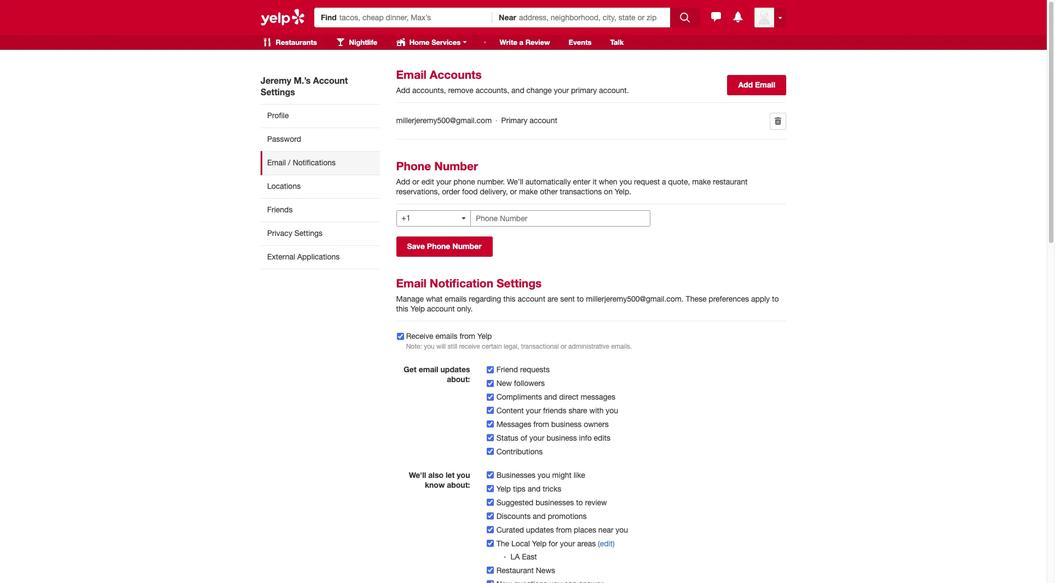 Task type: locate. For each thing, give the bounding box(es) containing it.
your up order
[[437, 177, 452, 186]]

phone inside phone number add or edit your phone number. we'll automatically enter it when you request a quote, make restaurant reservations, order food delivery, or make other transactions on yelp.
[[396, 159, 431, 173]]

0 horizontal spatial a
[[520, 38, 524, 47]]

2 about: from the top
[[447, 480, 470, 490]]

0 horizontal spatial this
[[396, 305, 409, 313]]

0 horizontal spatial accounts,
[[413, 86, 446, 95]]

settings inside jeremy m.'s account settings
[[261, 87, 295, 97]]

settings down jeremy on the top of page
[[261, 87, 295, 97]]

tricks
[[543, 485, 562, 493]]

or down we'll
[[510, 187, 517, 196]]

account left are
[[518, 295, 546, 303]]

0 vertical spatial about:
[[447, 375, 470, 384]]

you left will
[[424, 343, 435, 351]]

or up reservations,
[[413, 177, 420, 186]]

transactions
[[560, 187, 602, 196]]

1 accounts, from the left
[[413, 86, 446, 95]]

about: down 'still'
[[447, 375, 470, 384]]

content your friends share with you
[[497, 406, 619, 415]]

1 vertical spatial a
[[662, 177, 666, 186]]

food
[[462, 187, 478, 196]]

millerjeremy500@gmail.com up emails.
[[586, 295, 682, 303]]

None field
[[340, 12, 486, 23]]

email inside email / notifications link
[[267, 158, 286, 167]]

business down messages from business owners
[[547, 434, 577, 443]]

edit
[[422, 177, 434, 186]]

account down what
[[427, 305, 455, 313]]

about:
[[447, 375, 470, 384], [447, 480, 470, 490]]

review
[[585, 498, 607, 507]]

compliments
[[497, 393, 542, 401]]

home services link
[[388, 35, 479, 50]]

1 horizontal spatial a
[[662, 177, 666, 186]]

0 vertical spatial account
[[530, 116, 558, 125]]

0 vertical spatial settings
[[261, 87, 295, 97]]

yelp up certain
[[478, 332, 492, 341]]

about: down let
[[447, 480, 470, 490]]

email / notifications link
[[261, 151, 380, 175]]

you right near
[[616, 526, 628, 535]]

business
[[552, 420, 582, 429], [547, 434, 577, 443]]

0 horizontal spatial make
[[519, 187, 538, 196]]

updates down the discounts and promotions
[[526, 526, 554, 535]]

from inside receive emails from yelp note: you will still receive certain legal, transactional or administrative emails.
[[460, 332, 476, 341]]

1 vertical spatial from
[[534, 420, 549, 429]]

0 vertical spatial from
[[460, 332, 476, 341]]

a
[[520, 38, 524, 47], [662, 177, 666, 186]]

your right change
[[554, 86, 569, 95]]

a right write
[[520, 38, 524, 47]]

from up receive at bottom left
[[460, 332, 476, 341]]

menu bar
[[254, 35, 479, 50], [481, 35, 632, 50]]

emails up only.
[[445, 295, 467, 303]]

Phone Number text field
[[471, 210, 651, 227]]

add inside "email accounts add accounts, remove accounts, and change your primary account."
[[396, 86, 410, 95]]

Find field
[[340, 12, 486, 23]]

settings up manage what emails regarding this account are sent to millerjeremy500@gmail.com
[[497, 277, 542, 290]]

email inside "email accounts add accounts, remove accounts, and change your primary account."
[[396, 68, 427, 82]]

2 vertical spatial account
[[427, 305, 455, 313]]

2 horizontal spatial or
[[561, 343, 567, 351]]

apply
[[752, 295, 770, 303]]

1 vertical spatial this
[[396, 305, 409, 313]]

restaurant
[[497, 566, 534, 575]]

0 vertical spatial this
[[504, 295, 516, 303]]

from down promotions
[[556, 526, 572, 535]]

discounts and promotions
[[497, 512, 587, 521]]

2 vertical spatial from
[[556, 526, 572, 535]]

updates down 'still'
[[441, 365, 470, 374]]

you
[[620, 177, 632, 186], [424, 343, 435, 351], [606, 406, 619, 415], [457, 470, 470, 480], [538, 471, 550, 480], [616, 526, 628, 535]]

you up yelp.
[[620, 177, 632, 186]]

and inside "email accounts add accounts, remove accounts, and change your primary account."
[[512, 86, 525, 95]]

suggested
[[497, 498, 534, 507]]

and
[[512, 86, 525, 95], [545, 393, 557, 401], [528, 485, 541, 493], [533, 512, 546, 521]]

notifications image
[[732, 10, 745, 23]]

settings up external applications
[[295, 229, 323, 238]]

profile
[[267, 111, 289, 120]]

locations link
[[261, 175, 380, 198]]

still
[[448, 343, 458, 351]]

jeremy
[[261, 75, 291, 85]]

1 horizontal spatial menu bar
[[481, 35, 632, 50]]

share
[[569, 406, 588, 415]]

legal,
[[504, 343, 520, 351]]

1 vertical spatial phone
[[427, 242, 451, 251]]

account right primary
[[530, 116, 558, 125]]

from up status of your business info edits
[[534, 420, 549, 429]]

delivery,
[[480, 187, 508, 196]]

1 vertical spatial or
[[510, 187, 517, 196]]

and left change
[[512, 86, 525, 95]]

this down manage
[[396, 305, 409, 313]]

compliments and direct messages
[[497, 393, 616, 401]]

1 vertical spatial about:
[[447, 480, 470, 490]]

phone inside button
[[427, 242, 451, 251]]

0 vertical spatial millerjeremy500@gmail.com
[[396, 116, 492, 125]]

yelp down manage
[[411, 305, 425, 313]]

this right regarding
[[504, 295, 516, 303]]

1 about: from the top
[[447, 375, 470, 384]]

number inside phone number add or edit your phone number. we'll automatically enter it when you request a quote, make restaurant reservations, order food delivery, or make other transactions on yelp.
[[435, 159, 478, 173]]

you right let
[[457, 470, 470, 480]]

email inside add email link
[[756, 80, 776, 89]]

email
[[396, 68, 427, 82], [756, 80, 776, 89], [267, 158, 286, 167], [396, 277, 427, 290]]

0 horizontal spatial updates
[[441, 365, 470, 374]]

settings inside 'link'
[[295, 229, 323, 238]]

nightlife
[[347, 38, 378, 47]]

0 horizontal spatial from
[[460, 332, 476, 341]]

administrative
[[569, 343, 610, 351]]

1 vertical spatial make
[[519, 187, 538, 196]]

restaurant news
[[497, 566, 556, 575]]

business down content your friends share with you
[[552, 420, 582, 429]]

2 horizontal spatial from
[[556, 526, 572, 535]]

messages from business owners
[[497, 420, 609, 429]]

accounts, down accounts
[[413, 86, 446, 95]]

friends link
[[261, 198, 380, 222]]

None checkbox
[[487, 366, 494, 373], [487, 394, 494, 401], [487, 421, 494, 428], [487, 486, 494, 493], [487, 499, 494, 506], [487, 513, 494, 520], [487, 366, 494, 373], [487, 394, 494, 401], [487, 421, 494, 428], [487, 486, 494, 493], [487, 499, 494, 506], [487, 513, 494, 520]]

yelp inside receive emails from yelp note: you will still receive certain legal, transactional or administrative emails.
[[478, 332, 492, 341]]

2 vertical spatial settings
[[497, 277, 542, 290]]

your inside "email accounts add accounts, remove accounts, and change your primary account."
[[554, 86, 569, 95]]

0 horizontal spatial menu bar
[[254, 35, 479, 50]]

automatically
[[526, 177, 571, 186]]

quote,
[[669, 177, 691, 186]]

emails up will
[[436, 332, 458, 341]]

a left quote, at the top right
[[662, 177, 666, 186]]

manage what emails regarding this account are sent to millerjeremy500@gmail.com
[[396, 295, 682, 303]]

for
[[549, 539, 558, 548]]

you right with
[[606, 406, 619, 415]]

0 vertical spatial updates
[[441, 365, 470, 374]]

number inside button
[[453, 242, 482, 251]]

phone
[[396, 159, 431, 173], [427, 242, 451, 251]]

1 vertical spatial settings
[[295, 229, 323, 238]]

external
[[267, 253, 295, 261]]

1 menu bar from the left
[[254, 35, 479, 50]]

2 vertical spatial or
[[561, 343, 567, 351]]

we'll
[[507, 177, 524, 186]]

None checkbox
[[397, 333, 404, 340], [487, 380, 494, 387], [487, 407, 494, 414], [487, 435, 494, 442], [487, 448, 494, 456], [487, 472, 494, 479], [487, 527, 494, 534], [487, 540, 494, 548], [487, 567, 494, 574], [487, 581, 494, 584], [397, 333, 404, 340], [487, 380, 494, 387], [487, 407, 494, 414], [487, 435, 494, 442], [487, 448, 494, 456], [487, 472, 494, 479], [487, 527, 494, 534], [487, 540, 494, 548], [487, 567, 494, 574], [487, 581, 494, 584]]

email for email notification settings
[[396, 277, 427, 290]]

make right quote, at the top right
[[693, 177, 711, 186]]

updates
[[441, 365, 470, 374], [526, 526, 554, 535]]

or right transactional
[[561, 343, 567, 351]]

might
[[553, 471, 572, 480]]

notification
[[430, 277, 494, 290]]

emails
[[445, 295, 467, 303], [436, 332, 458, 341]]

talk
[[611, 38, 624, 47]]

0 vertical spatial business
[[552, 420, 582, 429]]

add inside phone number add or edit your phone number. we'll automatically enter it when you request a quote, make restaurant reservations, order food delivery, or make other transactions on yelp.
[[396, 177, 410, 186]]

0 vertical spatial phone
[[396, 159, 431, 173]]

1 vertical spatial number
[[453, 242, 482, 251]]

request
[[635, 177, 660, 186]]

remove
[[448, 86, 474, 95]]

1 horizontal spatial accounts,
[[476, 86, 510, 95]]

1 horizontal spatial updates
[[526, 526, 554, 535]]

services
[[432, 38, 461, 47]]

2 menu bar from the left
[[481, 35, 632, 50]]

messages image
[[710, 10, 723, 23]]

to
[[577, 295, 584, 303], [773, 295, 779, 303], [576, 498, 583, 507]]

number up the phone
[[435, 159, 478, 173]]

this
[[504, 295, 516, 303], [396, 305, 409, 313]]

from for updates
[[556, 526, 572, 535]]

we'll
[[409, 470, 426, 480]]

yelp.
[[615, 187, 632, 196]]

1 vertical spatial emails
[[436, 332, 458, 341]]

from
[[460, 332, 476, 341], [534, 420, 549, 429], [556, 526, 572, 535]]

yelp
[[411, 305, 425, 313], [478, 332, 492, 341], [497, 485, 511, 493], [532, 539, 547, 548]]

to right apply
[[773, 295, 779, 303]]

1 horizontal spatial millerjeremy500@gmail.com
[[586, 295, 682, 303]]

make down we'll
[[519, 187, 538, 196]]

number up the email notification settings
[[453, 242, 482, 251]]

password
[[267, 135, 301, 144]]

let
[[446, 470, 455, 480]]

menu bar containing write a review
[[481, 35, 632, 50]]

phone right save
[[427, 242, 451, 251]]

on
[[604, 187, 613, 196]]

millerjeremy500@gmail.com down remove
[[396, 116, 492, 125]]

to inside . these preferences apply to this yelp account only.
[[773, 295, 779, 303]]

your
[[554, 86, 569, 95], [437, 177, 452, 186], [526, 406, 541, 415], [530, 434, 545, 443], [560, 539, 575, 548]]

you inside receive emails from yelp note: you will still receive certain legal, transactional or administrative emails.
[[424, 343, 435, 351]]

like
[[574, 471, 586, 480]]

add for phone number
[[396, 177, 410, 186]]

the local yelp for your areas (edit)
[[497, 539, 615, 548]]

businesses you might like
[[497, 471, 586, 480]]

yelp inside . these preferences apply to this yelp account only.
[[411, 305, 425, 313]]

make
[[693, 177, 711, 186], [519, 187, 538, 196]]

content
[[497, 406, 524, 415]]

phone up edit
[[396, 159, 431, 173]]

notifications
[[293, 158, 336, 167]]

write a review
[[500, 38, 550, 47]]

home services
[[408, 38, 463, 47]]

0 vertical spatial make
[[693, 177, 711, 186]]

None search field
[[314, 4, 702, 27]]

1 vertical spatial millerjeremy500@gmail.com
[[586, 295, 682, 303]]

1 horizontal spatial or
[[510, 187, 517, 196]]

1 horizontal spatial make
[[693, 177, 711, 186]]

curated
[[497, 526, 524, 535]]

0 vertical spatial number
[[435, 159, 478, 173]]

account inside . these preferences apply to this yelp account only.
[[427, 305, 455, 313]]

your down compliments
[[526, 406, 541, 415]]

add
[[739, 80, 753, 89], [396, 86, 410, 95], [396, 177, 410, 186]]

your inside phone number add or edit your phone number. we'll automatically enter it when you request a quote, make restaurant reservations, order food delivery, or make other transactions on yelp.
[[437, 177, 452, 186]]

and down suggested businesses to review in the bottom of the page
[[533, 512, 546, 521]]

accounts, right remove
[[476, 86, 510, 95]]

millerjeremy500@gmail.com
[[396, 116, 492, 125], [586, 295, 682, 303]]

0 vertical spatial or
[[413, 177, 420, 186]]



Task type: vqa. For each thing, say whether or not it's contained in the screenshot.
Zoom in ICON
no



Task type: describe. For each thing, give the bounding box(es) containing it.
about: inside get email updates about:
[[447, 375, 470, 384]]

m.'s
[[294, 75, 311, 85]]

and right tips
[[528, 485, 541, 493]]

(edit)
[[598, 539, 615, 548]]

1 horizontal spatial this
[[504, 295, 516, 303]]

to left "review"
[[576, 498, 583, 507]]

certain
[[482, 343, 502, 351]]

save phone number
[[407, 242, 482, 251]]

. these preferences apply to this yelp account only.
[[396, 295, 779, 313]]

primary account
[[502, 116, 558, 125]]

you up tricks
[[538, 471, 550, 480]]

emails inside receive emails from yelp note: you will still receive certain legal, transactional or administrative emails.
[[436, 332, 458, 341]]

email notification settings
[[396, 277, 542, 290]]

locations
[[267, 182, 301, 191]]

what
[[426, 295, 443, 303]]

updates inside get email updates about:
[[441, 365, 470, 374]]

you inside the we'll also let you know about:
[[457, 470, 470, 480]]

receive
[[406, 332, 434, 341]]

messages
[[497, 420, 532, 429]]

edits
[[594, 434, 611, 443]]

near
[[599, 526, 614, 535]]

discounts
[[497, 512, 531, 521]]

profile link
[[261, 104, 380, 128]]

menu bar containing restaurants
[[254, 35, 479, 50]]

notifications element
[[732, 10, 745, 23]]

the
[[497, 539, 510, 548]]

note:
[[406, 343, 422, 351]]

2 accounts, from the left
[[476, 86, 510, 95]]

a inside phone number add or edit your phone number. we'll automatically enter it when you request a quote, make restaurant reservations, order food delivery, or make other transactions on yelp.
[[662, 177, 666, 186]]

and up friends on the bottom right of the page
[[545, 393, 557, 401]]

applications
[[297, 253, 340, 261]]

get
[[404, 365, 417, 374]]

tips
[[513, 485, 526, 493]]

receive
[[459, 343, 480, 351]]

number.
[[478, 177, 505, 186]]

0 horizontal spatial millerjeremy500@gmail.com
[[396, 116, 492, 125]]

sent
[[561, 295, 575, 303]]

talk link
[[602, 35, 632, 50]]

other
[[540, 187, 558, 196]]

email for email accounts add accounts, remove accounts, and change your primary account.
[[396, 68, 427, 82]]

status
[[497, 434, 519, 443]]

1 vertical spatial account
[[518, 295, 546, 303]]

friends
[[267, 205, 293, 214]]

email accounts add accounts, remove accounts, and change your primary account.
[[396, 68, 629, 95]]

jeremy m. image
[[755, 8, 775, 27]]

of
[[521, 434, 528, 443]]

home
[[410, 38, 430, 47]]

1 vertical spatial updates
[[526, 526, 554, 535]]

places
[[574, 526, 597, 535]]

0 vertical spatial emails
[[445, 295, 467, 303]]

it
[[593, 177, 597, 186]]

friends
[[544, 406, 567, 415]]

these
[[686, 295, 707, 303]]

1 horizontal spatial from
[[534, 420, 549, 429]]

review
[[526, 38, 550, 47]]

add for email accounts
[[396, 86, 410, 95]]

jeremy m.'s account settings
[[261, 75, 348, 97]]

account
[[313, 75, 348, 85]]

receive emails from yelp note: you will still receive certain legal, transactional or administrative emails.
[[406, 332, 632, 351]]

manage
[[396, 295, 424, 303]]

from for emails
[[460, 332, 476, 341]]

privacy
[[267, 229, 293, 238]]

are
[[548, 295, 559, 303]]

only.
[[457, 305, 473, 313]]

order
[[442, 187, 460, 196]]

local
[[512, 539, 530, 548]]

messages
[[581, 393, 616, 401]]

reservations,
[[396, 187, 440, 196]]

restaurant
[[714, 177, 748, 186]]

enter
[[573, 177, 591, 186]]

phone
[[454, 177, 475, 186]]

save
[[407, 242, 425, 251]]

write a review link
[[492, 35, 559, 50]]

near
[[499, 13, 517, 22]]

your right for
[[560, 539, 575, 548]]

la
[[511, 553, 520, 561]]

yelp left for
[[532, 539, 547, 548]]

privacy settings link
[[261, 222, 380, 245]]

promotions
[[548, 512, 587, 521]]

password link
[[261, 128, 380, 151]]

0 horizontal spatial or
[[413, 177, 420, 186]]

will
[[437, 343, 446, 351]]

to right sent at bottom right
[[577, 295, 584, 303]]

status of your business info edits
[[497, 434, 611, 443]]

also
[[429, 470, 444, 480]]

this inside . these preferences apply to this yelp account only.
[[396, 305, 409, 313]]

businesses
[[536, 498, 574, 507]]

you inside phone number add or edit your phone number. we'll automatically enter it when you request a quote, make restaurant reservations, order food delivery, or make other transactions on yelp.
[[620, 177, 632, 186]]

yelp tips and tricks
[[497, 485, 562, 493]]

add email
[[739, 80, 776, 89]]

messages element
[[710, 10, 723, 23]]

east
[[522, 553, 537, 561]]

email for email / notifications
[[267, 158, 286, 167]]

phone number add or edit your phone number. we'll automatically enter it when you request a quote, make restaurant reservations, order food delivery, or make other transactions on yelp.
[[396, 159, 748, 196]]

1 vertical spatial business
[[547, 434, 577, 443]]

contributions
[[497, 447, 543, 456]]

0 vertical spatial a
[[520, 38, 524, 47]]

when
[[599, 177, 618, 186]]

address, neighborhood, city, state or zip field
[[519, 12, 664, 23]]

events link
[[561, 35, 600, 50]]

new followers
[[497, 379, 545, 388]]

or inside receive emails from yelp note: you will still receive certain legal, transactional or administrative emails.
[[561, 343, 567, 351]]

preferences
[[709, 295, 750, 303]]

yelp left tips
[[497, 485, 511, 493]]

suggested businesses to review
[[497, 498, 607, 507]]

with
[[590, 406, 604, 415]]

areas
[[578, 539, 596, 548]]

we'll also let you know about:
[[409, 470, 470, 490]]

friend
[[497, 365, 518, 374]]

none search field containing find
[[314, 4, 702, 27]]

your right of at the bottom left of the page
[[530, 434, 545, 443]]

find
[[321, 13, 337, 22]]

email / notifications
[[267, 158, 336, 167]]

know
[[425, 480, 445, 490]]

primary
[[502, 116, 528, 125]]

about: inside the we'll also let you know about:
[[447, 480, 470, 490]]

events
[[569, 38, 592, 47]]



